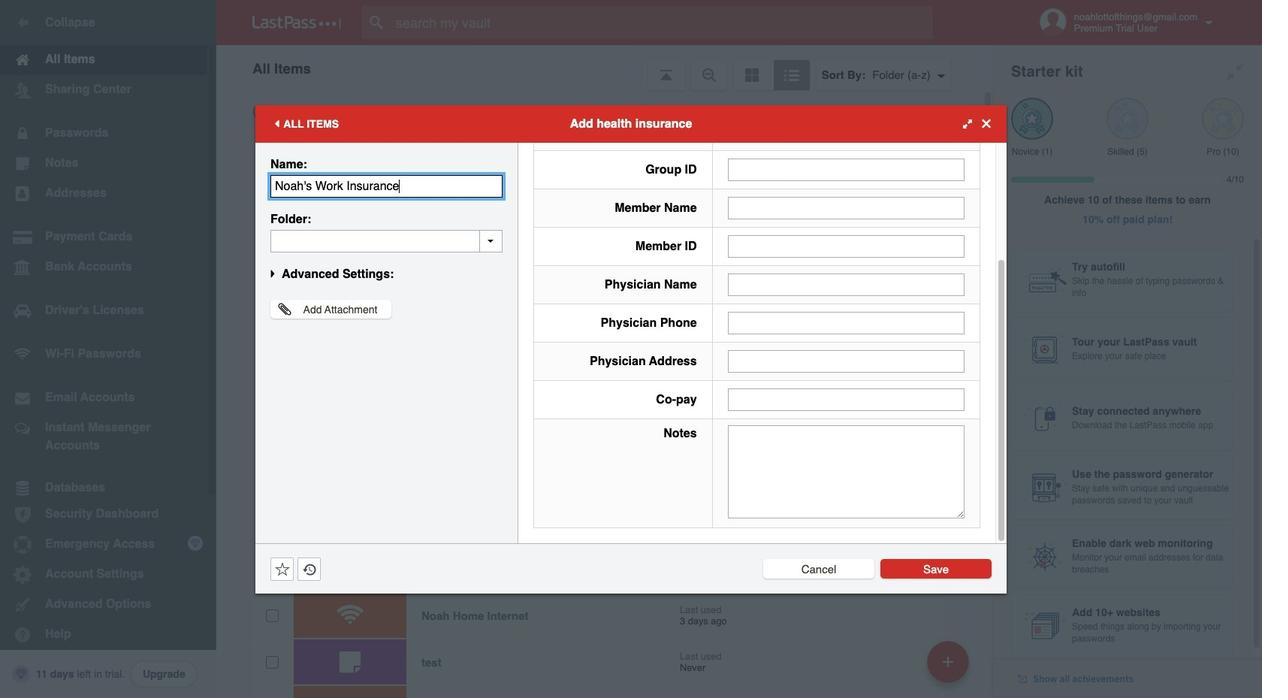 Task type: describe. For each thing, give the bounding box(es) containing it.
search my vault text field
[[362, 6, 963, 39]]

main navigation navigation
[[0, 0, 216, 698]]

lastpass image
[[253, 16, 341, 29]]



Task type: locate. For each thing, give the bounding box(es) containing it.
vault options navigation
[[216, 45, 994, 90]]

dialog
[[256, 0, 1007, 593]]

None text field
[[728, 197, 965, 219], [271, 230, 503, 252], [728, 235, 965, 257], [728, 312, 965, 334], [728, 350, 965, 372], [728, 425, 965, 518], [728, 197, 965, 219], [271, 230, 503, 252], [728, 235, 965, 257], [728, 312, 965, 334], [728, 350, 965, 372], [728, 425, 965, 518]]

new item image
[[943, 657, 954, 667]]

new item navigation
[[922, 637, 979, 698]]

Search search field
[[362, 6, 963, 39]]

None text field
[[728, 158, 965, 181], [271, 175, 503, 197], [728, 273, 965, 296], [728, 388, 965, 411], [728, 158, 965, 181], [271, 175, 503, 197], [728, 273, 965, 296], [728, 388, 965, 411]]



Task type: vqa. For each thing, say whether or not it's contained in the screenshot.
Search search box
yes



